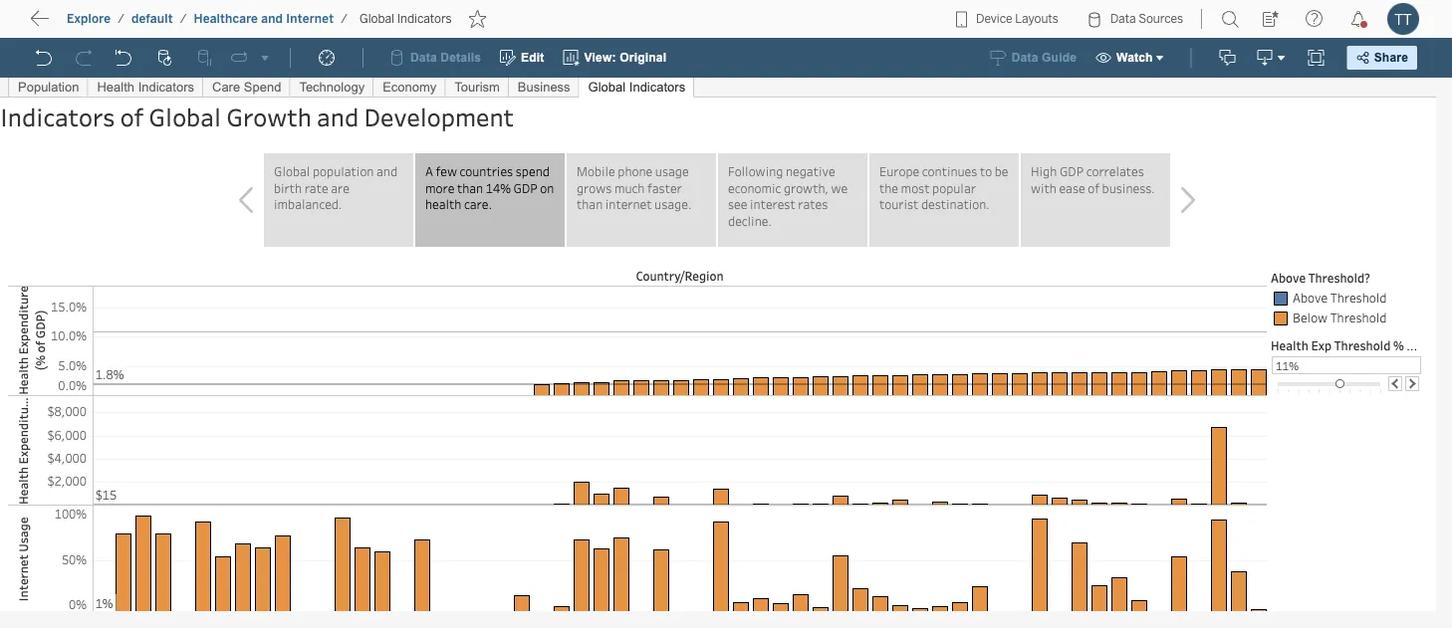 Task type: vqa. For each thing, say whether or not it's contained in the screenshot.
View image corresponding to Business
no



Task type: describe. For each thing, give the bounding box(es) containing it.
to
[[90, 15, 105, 34]]

and
[[261, 11, 283, 26]]

2 / from the left
[[180, 11, 187, 26]]

global
[[360, 11, 394, 26]]

internet
[[286, 11, 334, 26]]

1 / from the left
[[118, 11, 125, 26]]

healthcare
[[194, 11, 258, 26]]

content
[[109, 15, 171, 34]]

default
[[131, 11, 173, 26]]



Task type: locate. For each thing, give the bounding box(es) containing it.
/ right default "link" in the left of the page
[[180, 11, 187, 26]]

skip to content link
[[48, 11, 203, 38]]

1 horizontal spatial /
[[180, 11, 187, 26]]

explore link
[[66, 10, 112, 27]]

/
[[118, 11, 125, 26], [180, 11, 187, 26], [341, 11, 348, 26]]

/ left global
[[341, 11, 348, 26]]

/ right to
[[118, 11, 125, 26]]

indicators
[[397, 11, 452, 26]]

skip
[[52, 15, 86, 34]]

2 horizontal spatial /
[[341, 11, 348, 26]]

default link
[[130, 10, 174, 27]]

skip to content
[[52, 15, 171, 34]]

global indicators
[[360, 11, 452, 26]]

3 / from the left
[[341, 11, 348, 26]]

healthcare and internet link
[[193, 10, 335, 27]]

global indicators element
[[354, 11, 458, 26]]

explore
[[67, 11, 111, 26]]

0 horizontal spatial /
[[118, 11, 125, 26]]

explore / default / healthcare and internet /
[[67, 11, 348, 26]]



